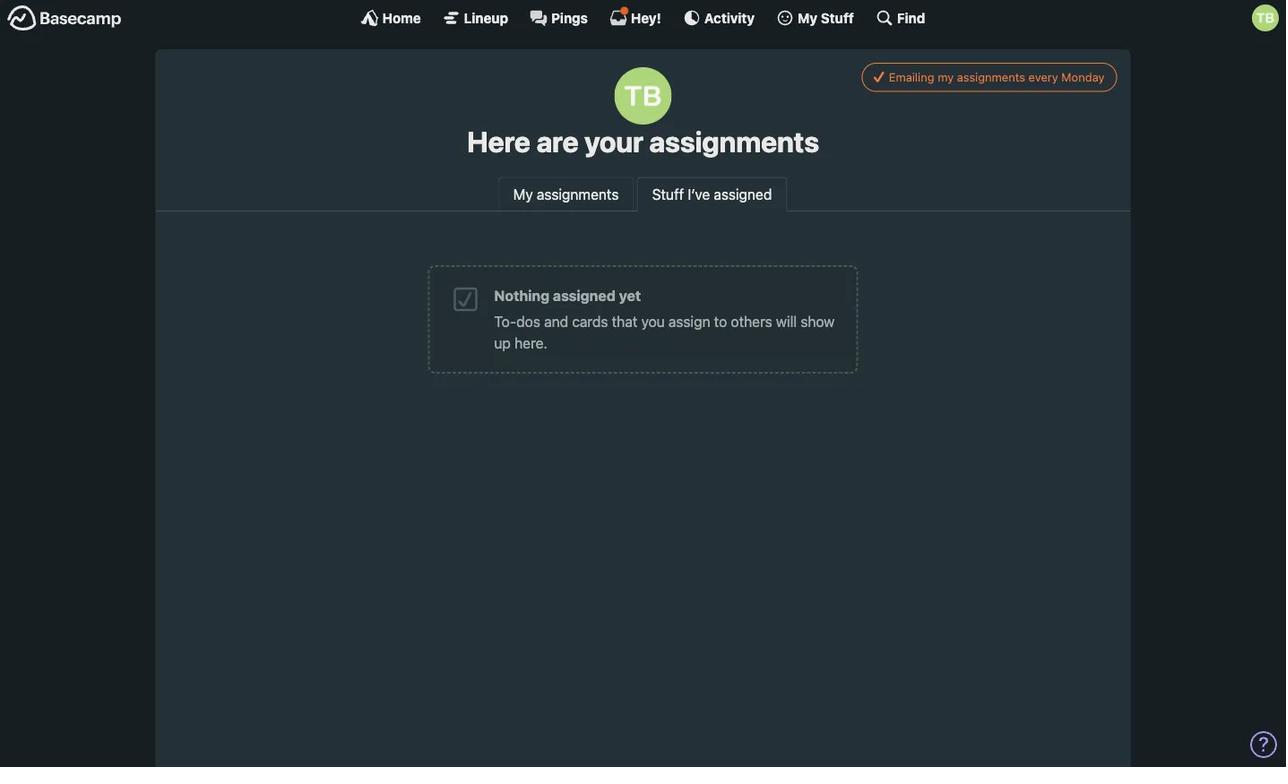 Task type: vqa. For each thing, say whether or not it's contained in the screenshot.
topmost Make Instagram "link"
no



Task type: describe. For each thing, give the bounding box(es) containing it.
my stuff button
[[777, 9, 854, 27]]

tim burton image
[[1253, 4, 1280, 31]]

here
[[467, 125, 531, 159]]

yet
[[619, 288, 641, 305]]

stuff i've assigned link
[[637, 177, 788, 213]]

i've
[[688, 186, 710, 203]]

up
[[495, 335, 511, 352]]

stuff i've assigned
[[652, 186, 772, 203]]

assigned inside stuff i've assigned link
[[714, 186, 772, 203]]

lineup link
[[443, 9, 508, 27]]

here.
[[515, 335, 548, 352]]

my for my assignments
[[514, 186, 533, 203]]

my stuff
[[798, 10, 854, 26]]

lineup
[[464, 10, 508, 26]]

your
[[585, 125, 644, 159]]

nothing
[[495, 288, 550, 305]]

hey!
[[631, 10, 662, 26]]

home link
[[361, 9, 421, 27]]

find
[[897, 10, 926, 26]]

others
[[731, 314, 773, 331]]

emailing my assignments every monday
[[889, 70, 1105, 84]]

nothing assigned yet to-dos and cards that you assign to others will show up here.
[[495, 288, 835, 352]]

emailing
[[889, 70, 935, 84]]

every
[[1029, 70, 1059, 84]]

tim burton image
[[615, 67, 672, 125]]

my for my stuff
[[798, 10, 818, 26]]

monday
[[1062, 70, 1105, 84]]

assigned inside nothing assigned yet to-dos and cards that you assign to others will show up here.
[[553, 288, 616, 305]]

will
[[776, 314, 797, 331]]



Task type: locate. For each thing, give the bounding box(es) containing it.
pings
[[552, 10, 588, 26]]

emailing my assignments every monday button
[[862, 63, 1118, 92]]

assigned up cards
[[553, 288, 616, 305]]

you
[[642, 314, 665, 331]]

0 horizontal spatial stuff
[[652, 186, 684, 203]]

my
[[798, 10, 818, 26], [514, 186, 533, 203]]

1 horizontal spatial assignments
[[650, 125, 819, 159]]

assign
[[669, 314, 711, 331]]

that
[[612, 314, 638, 331]]

0 vertical spatial assignments
[[957, 70, 1026, 84]]

1 vertical spatial my
[[514, 186, 533, 203]]

find button
[[876, 9, 926, 27]]

stuff left i've on the top
[[652, 186, 684, 203]]

my assignments link
[[498, 177, 634, 211]]

1 vertical spatial assigned
[[553, 288, 616, 305]]

pings button
[[530, 9, 588, 27]]

1 horizontal spatial my
[[798, 10, 818, 26]]

stuff inside dropdown button
[[821, 10, 854, 26]]

my right the "activity"
[[798, 10, 818, 26]]

are
[[537, 125, 579, 159]]

dos
[[517, 314, 541, 331]]

switch accounts image
[[7, 4, 122, 32]]

my inside dropdown button
[[798, 10, 818, 26]]

2 vertical spatial assignments
[[537, 186, 619, 203]]

assignments up "stuff i've assigned"
[[650, 125, 819, 159]]

assignments down are
[[537, 186, 619, 203]]

hey! button
[[610, 6, 662, 27]]

0 vertical spatial assigned
[[714, 186, 772, 203]]

assigned right i've on the top
[[714, 186, 772, 203]]

to
[[714, 314, 727, 331]]

0 horizontal spatial assignments
[[537, 186, 619, 203]]

stuff left find "popup button"
[[821, 10, 854, 26]]

1 vertical spatial assignments
[[650, 125, 819, 159]]

1 vertical spatial stuff
[[652, 186, 684, 203]]

my assignments
[[514, 186, 619, 203]]

activity
[[705, 10, 755, 26]]

my
[[938, 70, 954, 84]]

my down here
[[514, 186, 533, 203]]

0 horizontal spatial assigned
[[553, 288, 616, 305]]

to-
[[495, 314, 517, 331]]

activity link
[[683, 9, 755, 27]]

assignments inside button
[[957, 70, 1026, 84]]

assignments
[[957, 70, 1026, 84], [650, 125, 819, 159], [537, 186, 619, 203]]

0 horizontal spatial my
[[514, 186, 533, 203]]

2 horizontal spatial assignments
[[957, 70, 1026, 84]]

home
[[383, 10, 421, 26]]

1 horizontal spatial stuff
[[821, 10, 854, 26]]

show
[[801, 314, 835, 331]]

0 vertical spatial stuff
[[821, 10, 854, 26]]

assigned
[[714, 186, 772, 203], [553, 288, 616, 305]]

main element
[[0, 0, 1287, 35]]

0 vertical spatial my
[[798, 10, 818, 26]]

assignments right my
[[957, 70, 1026, 84]]

stuff
[[821, 10, 854, 26], [652, 186, 684, 203]]

here are your assignments
[[467, 125, 819, 159]]

and
[[544, 314, 569, 331]]

1 horizontal spatial assigned
[[714, 186, 772, 203]]

cards
[[572, 314, 608, 331]]



